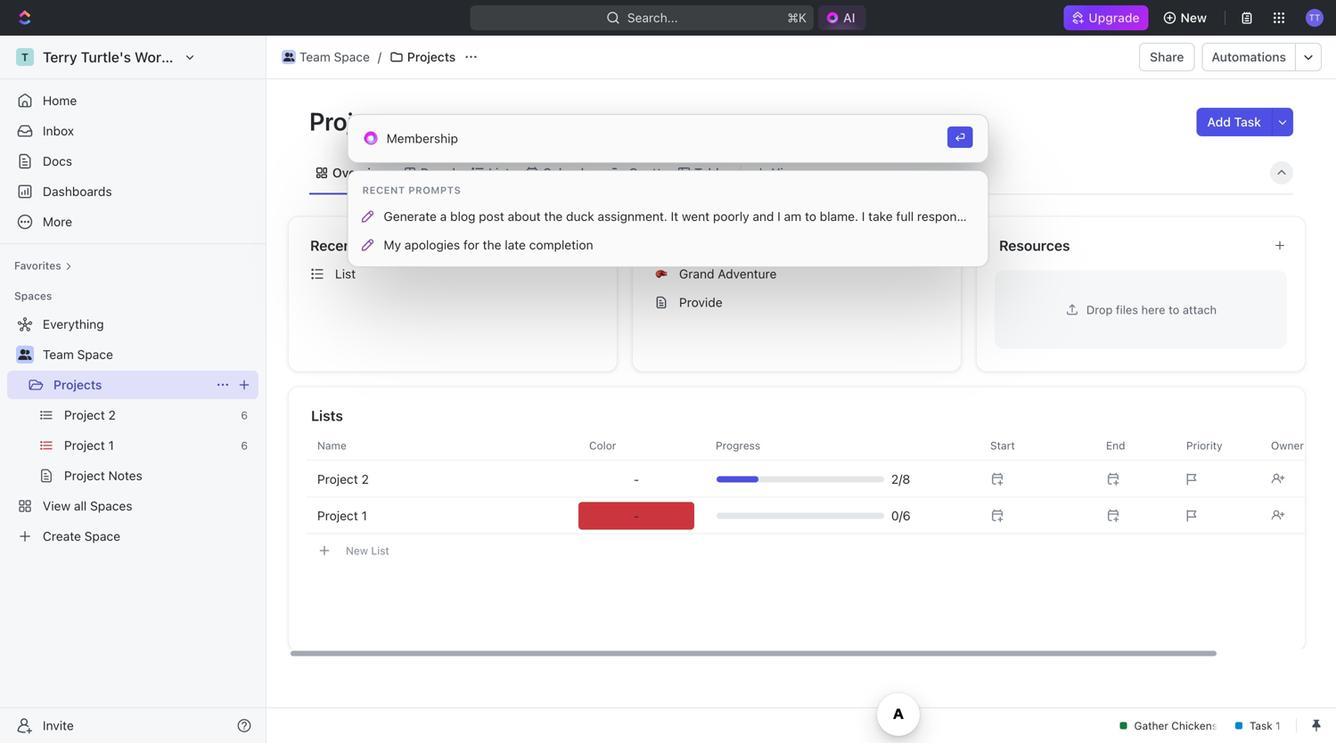 Task type: describe. For each thing, give the bounding box(es) containing it.
0/6
[[892, 509, 911, 523]]

2
[[362, 472, 369, 487]]

0 horizontal spatial projects link
[[53, 371, 209, 399]]

overview
[[333, 165, 388, 180]]

2/8
[[892, 472, 911, 487]]

progress button
[[705, 432, 969, 460]]

new for new
[[1181, 10, 1207, 25]]

⏎ button
[[948, 127, 973, 148]]

prompts
[[409, 185, 461, 196]]

the
[[483, 238, 502, 252]]

1 horizontal spatial team space
[[300, 49, 370, 64]]

priority
[[1187, 440, 1223, 452]]

project 1 link
[[307, 499, 579, 534]]

⏎
[[955, 131, 966, 144]]

priority button
[[1176, 432, 1261, 460]]

overview link
[[329, 160, 388, 185]]

0 vertical spatial team
[[300, 49, 331, 64]]

invite
[[43, 719, 74, 733]]

grand
[[679, 267, 715, 281]]

files
[[1116, 303, 1139, 317]]

new list
[[346, 545, 389, 557]]

sidebar navigation
[[0, 36, 267, 744]]

team space inside tree
[[43, 347, 113, 362]]

project 1
[[317, 509, 367, 523]]

name button
[[307, 432, 579, 460]]

favorites button
[[7, 255, 79, 276]]

user group image inside the sidebar navigation
[[18, 350, 32, 360]]

project for project 1
[[317, 509, 358, 523]]

home link
[[7, 86, 259, 115]]

upgrade
[[1089, 10, 1140, 25]]

search...
[[628, 10, 678, 25]]

resources
[[999, 237, 1070, 254]]

0 vertical spatial projects
[[407, 49, 456, 64]]

calendar link
[[539, 160, 596, 185]]

add task button
[[1197, 108, 1272, 136]]

apologies
[[405, 238, 460, 252]]

gantt
[[629, 165, 662, 180]]

completion
[[529, 238, 593, 252]]

start
[[991, 440, 1015, 452]]

board link
[[417, 160, 456, 185]]

inbox
[[43, 123, 74, 138]]

team space link inside tree
[[43, 341, 255, 369]]

team inside tree
[[43, 347, 74, 362]]

dashboards
[[43, 184, 112, 199]]

calendar
[[543, 165, 596, 180]]

owner
[[1271, 440, 1304, 452]]

gantt link
[[625, 160, 662, 185]]

lists button
[[310, 405, 1285, 427]]

end button
[[1096, 432, 1176, 460]]

name
[[317, 440, 347, 452]]

table link
[[691, 160, 726, 185]]

0 vertical spatial list link
[[485, 160, 510, 185]]

for
[[464, 238, 480, 252]]

new list button
[[307, 535, 1336, 567]]

upgrade link
[[1064, 5, 1149, 30]]

drop
[[1087, 303, 1113, 317]]

my apologies for the late completion button
[[355, 231, 981, 259]]

start button
[[980, 432, 1096, 460]]

1 horizontal spatial projects link
[[385, 46, 460, 68]]



Task type: locate. For each thing, give the bounding box(es) containing it.
0 horizontal spatial user group image
[[18, 350, 32, 360]]

project 2 link
[[307, 462, 579, 497]]

1 vertical spatial space
[[77, 347, 113, 362]]

1 vertical spatial projects link
[[53, 371, 209, 399]]

attach
[[1183, 303, 1217, 317]]

1
[[362, 509, 367, 523]]

list inside new list button
[[371, 545, 389, 557]]

automations button
[[1203, 44, 1295, 70]]

spaces
[[14, 290, 52, 302]]

add task
[[1208, 115, 1262, 129]]

owner button
[[1261, 432, 1336, 460]]

⌘k
[[788, 10, 807, 25]]

recent left my
[[310, 237, 357, 254]]

1 vertical spatial team space link
[[43, 341, 255, 369]]

1 horizontal spatial user group image
[[283, 53, 294, 62]]

dashboards link
[[7, 177, 259, 206]]

team
[[300, 49, 331, 64], [43, 347, 74, 362]]

adventure
[[718, 267, 777, 281]]

to
[[1169, 303, 1180, 317]]

team down spaces
[[43, 347, 74, 362]]

What would you like AI to write about? text field
[[387, 129, 931, 148]]

project left 1
[[317, 509, 358, 523]]

table
[[695, 165, 726, 180]]

resources button
[[999, 235, 1260, 256]]

favorites
[[14, 259, 61, 272]]

progress
[[716, 440, 761, 452]]

2 project from the top
[[317, 509, 358, 523]]

0 horizontal spatial list
[[335, 267, 356, 281]]

my
[[384, 238, 401, 252]]

space
[[334, 49, 370, 64], [77, 347, 113, 362]]

new button
[[1156, 4, 1218, 32]]

new for new list
[[346, 545, 368, 557]]

lists
[[311, 407, 343, 424]]

0 vertical spatial user group image
[[283, 53, 294, 62]]

0 horizontal spatial new
[[346, 545, 368, 557]]

0 vertical spatial new
[[1181, 10, 1207, 25]]

🥊
[[656, 267, 667, 281]]

docs
[[43, 154, 72, 169]]

drop files here to attach
[[1087, 303, 1217, 317]]

1 project from the top
[[317, 472, 358, 487]]

team space link
[[277, 46, 374, 68], [43, 341, 255, 369]]

list link right board on the top
[[485, 160, 510, 185]]

0 horizontal spatial space
[[77, 347, 113, 362]]

recent for recent
[[310, 237, 357, 254]]

late
[[505, 238, 526, 252]]

color button
[[579, 432, 695, 460]]

end
[[1106, 440, 1126, 452]]

share button
[[1140, 43, 1195, 71]]

1 vertical spatial project
[[317, 509, 358, 523]]

space inside the sidebar navigation
[[77, 347, 113, 362]]

0 horizontal spatial recent
[[310, 237, 357, 254]]

board
[[421, 165, 456, 180]]

1 vertical spatial recent
[[310, 237, 357, 254]]

share
[[1150, 49, 1184, 64]]

grand adventure
[[679, 267, 777, 281]]

recent prompts
[[362, 185, 461, 196]]

2 vertical spatial list
[[371, 545, 389, 557]]

projects link
[[385, 46, 460, 68], [53, 371, 209, 399]]

recent for recent prompts
[[362, 185, 405, 196]]

2 vertical spatial projects
[[53, 378, 102, 392]]

1 horizontal spatial team space link
[[277, 46, 374, 68]]

1 horizontal spatial space
[[334, 49, 370, 64]]

team space left '/'
[[300, 49, 370, 64]]

home
[[43, 93, 77, 108]]

1 vertical spatial new
[[346, 545, 368, 557]]

new down 1
[[346, 545, 368, 557]]

new up share
[[1181, 10, 1207, 25]]

my apologies for the late completion
[[384, 238, 593, 252]]

automations
[[1212, 49, 1287, 64]]

1 horizontal spatial new
[[1181, 10, 1207, 25]]

provide
[[679, 295, 723, 310]]

0 horizontal spatial team space
[[43, 347, 113, 362]]

0 vertical spatial recent
[[362, 185, 405, 196]]

/
[[378, 49, 382, 64]]

project
[[317, 472, 358, 487], [317, 509, 358, 523]]

list link
[[485, 160, 510, 185], [303, 260, 610, 288]]

projects inside tree
[[53, 378, 102, 392]]

0 vertical spatial list
[[489, 165, 510, 180]]

0 vertical spatial team space link
[[277, 46, 374, 68]]

color
[[589, 440, 616, 452]]

team space down spaces
[[43, 347, 113, 362]]

user group image
[[283, 53, 294, 62], [18, 350, 32, 360]]

tree inside the sidebar navigation
[[7, 310, 259, 551]]

1 vertical spatial team
[[43, 347, 74, 362]]

1 vertical spatial list
[[335, 267, 356, 281]]

1 horizontal spatial recent
[[362, 185, 405, 196]]

0 vertical spatial project
[[317, 472, 358, 487]]

recent down overview
[[362, 185, 405, 196]]

0 horizontal spatial team space link
[[43, 341, 255, 369]]

project left 2
[[317, 472, 358, 487]]

projects
[[407, 49, 456, 64], [309, 107, 408, 136], [53, 378, 102, 392]]

tree
[[7, 310, 259, 551]]

project for project 2
[[317, 472, 358, 487]]

0 vertical spatial team space
[[300, 49, 370, 64]]

add
[[1208, 115, 1231, 129]]

tree containing team space
[[7, 310, 259, 551]]

provide link
[[647, 288, 954, 317]]

1 vertical spatial projects
[[309, 107, 408, 136]]

task
[[1235, 115, 1262, 129]]

here
[[1142, 303, 1166, 317]]

new
[[1181, 10, 1207, 25], [346, 545, 368, 557]]

0 vertical spatial projects link
[[385, 46, 460, 68]]

team space
[[300, 49, 370, 64], [43, 347, 113, 362]]

1 vertical spatial team space
[[43, 347, 113, 362]]

project inside 'link'
[[317, 509, 358, 523]]

docs link
[[7, 147, 259, 176]]

list link down the for
[[303, 260, 610, 288]]

inbox link
[[7, 117, 259, 145]]

1 horizontal spatial list
[[371, 545, 389, 557]]

0 horizontal spatial team
[[43, 347, 74, 362]]

recent
[[362, 185, 405, 196], [310, 237, 357, 254]]

1 vertical spatial list link
[[303, 260, 610, 288]]

1 vertical spatial user group image
[[18, 350, 32, 360]]

list
[[489, 165, 510, 180], [335, 267, 356, 281], [371, 545, 389, 557]]

2 horizontal spatial list
[[489, 165, 510, 180]]

0 vertical spatial space
[[334, 49, 370, 64]]

team left '/'
[[300, 49, 331, 64]]

project 2
[[317, 472, 369, 487]]

1 horizontal spatial team
[[300, 49, 331, 64]]



Task type: vqa. For each thing, say whether or not it's contained in the screenshot.
Progress button
yes



